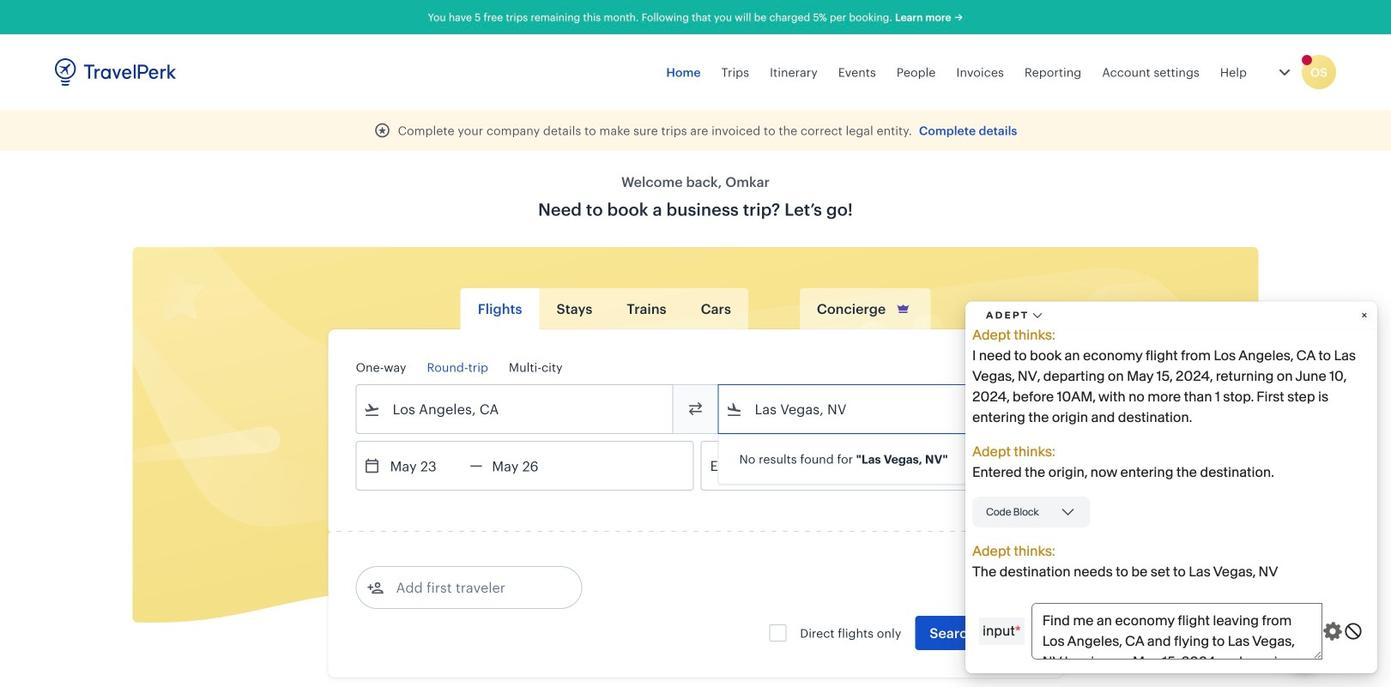 Task type: vqa. For each thing, say whether or not it's contained in the screenshot.
calendar application on the bottom
no



Task type: describe. For each thing, give the bounding box(es) containing it.
Return text field
[[483, 442, 572, 490]]

Depart text field
[[381, 442, 470, 490]]

From search field
[[381, 396, 650, 423]]



Task type: locate. For each thing, give the bounding box(es) containing it.
Add first traveler search field
[[384, 574, 563, 602]]

To search field
[[743, 396, 1012, 423]]



